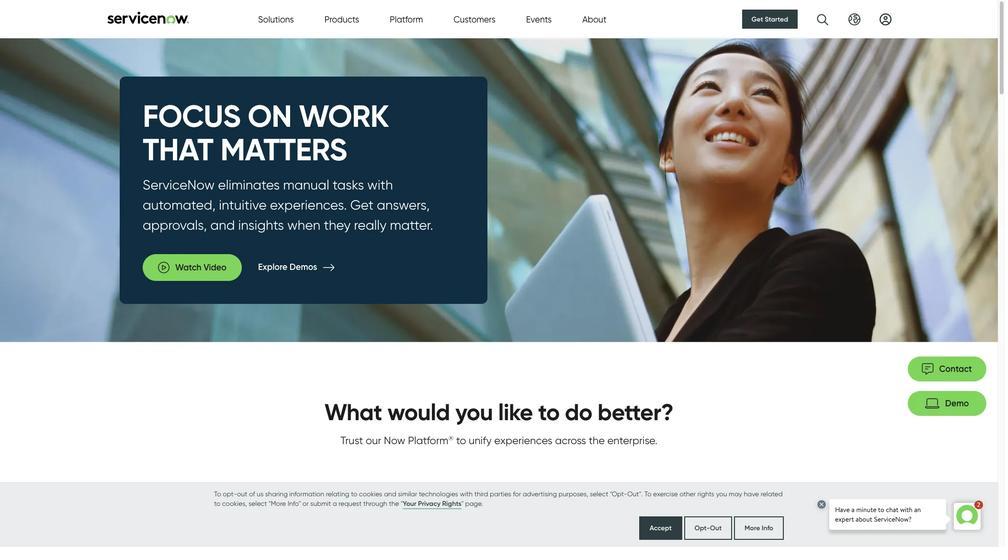 Task type: vqa. For each thing, say whether or not it's contained in the screenshot.
1st To from right
yes



Task type: locate. For each thing, give the bounding box(es) containing it.
other
[[680, 490, 696, 498]]

0 horizontal spatial to
[[214, 500, 221, 508]]

to right out". at the bottom right of page
[[645, 490, 652, 498]]

of
[[249, 490, 255, 498]]

2 " from the left
[[462, 500, 464, 508]]

opt-
[[223, 490, 237, 498]]

similar
[[398, 490, 417, 498]]

to
[[351, 490, 358, 498], [214, 500, 221, 508]]

customers
[[454, 14, 496, 24]]

your
[[403, 500, 417, 508]]

select left ""opt-"
[[590, 490, 609, 498]]

you
[[716, 490, 727, 498]]

solutions
[[258, 14, 294, 24]]

0 horizontal spatial to
[[214, 490, 221, 498]]

1 " from the left
[[401, 500, 403, 508]]

events button
[[526, 13, 552, 26]]

" right the 'the'
[[401, 500, 403, 508]]

to left opt-
[[214, 490, 221, 498]]

request
[[339, 500, 362, 508]]

1 to from the left
[[214, 490, 221, 498]]

platform button
[[390, 13, 423, 26]]

0 vertical spatial select
[[590, 490, 609, 498]]

to
[[214, 490, 221, 498], [645, 490, 652, 498]]

select down the us
[[249, 500, 267, 508]]

1 horizontal spatial select
[[590, 490, 609, 498]]

out".
[[628, 490, 643, 498]]

1 horizontal spatial to
[[645, 490, 652, 498]]

products button
[[325, 13, 359, 26]]

related
[[761, 490, 783, 498]]

purposes,
[[559, 490, 589, 498]]

select
[[590, 490, 609, 498], [249, 500, 267, 508]]

1 vertical spatial select
[[249, 500, 267, 508]]

0 horizontal spatial select
[[249, 500, 267, 508]]

" down with
[[462, 500, 464, 508]]

submit
[[310, 500, 331, 508]]

information
[[290, 490, 324, 498]]

third
[[475, 490, 488, 498]]

out
[[237, 490, 247, 498]]

0 vertical spatial to
[[351, 490, 358, 498]]

"
[[401, 500, 403, 508], [462, 500, 464, 508]]

to up the request
[[351, 490, 358, 498]]

products
[[325, 14, 359, 24]]

with
[[460, 490, 473, 498]]

about button
[[583, 13, 607, 26]]

page.
[[465, 500, 483, 508]]

0 horizontal spatial "
[[401, 500, 403, 508]]

opt-
[[695, 524, 710, 533]]

exercise
[[653, 490, 678, 498]]

1 horizontal spatial "
[[462, 500, 464, 508]]

info"
[[288, 500, 301, 508]]

to left cookies, on the left of page
[[214, 500, 221, 508]]

1 horizontal spatial to
[[351, 490, 358, 498]]

" inside your privacy rights " page.
[[462, 500, 464, 508]]

get started link
[[742, 10, 798, 29]]

cookies
[[359, 490, 383, 498]]

more info
[[745, 524, 774, 533]]

1 vertical spatial to
[[214, 500, 221, 508]]

info
[[762, 524, 774, 533]]

opt-out button
[[684, 517, 733, 540]]

" inside to opt-out of us sharing information relating to cookies and similar technologies with third parties for advertising purposes, select "opt-out".  to exercise other rights you may have related to cookies, select "more info" or submit a request through the "
[[401, 500, 403, 508]]

accept button
[[639, 517, 683, 540]]

rights
[[698, 490, 715, 498]]

technologies
[[419, 490, 458, 498]]



Task type: describe. For each thing, give the bounding box(es) containing it.
us
[[257, 490, 264, 498]]

solutions button
[[258, 13, 294, 26]]

more info button
[[734, 517, 784, 540]]

go to servicenow account image
[[880, 13, 892, 25]]

the
[[389, 500, 399, 508]]

through
[[363, 500, 387, 508]]

have
[[744, 490, 759, 498]]

servicenow image
[[106, 11, 190, 24]]

events
[[526, 14, 552, 24]]

rights
[[442, 500, 462, 508]]

relating
[[326, 490, 349, 498]]

platform
[[390, 14, 423, 24]]

opt-out
[[695, 524, 722, 533]]

for
[[513, 490, 521, 498]]

"more
[[269, 500, 286, 508]]

out
[[710, 524, 722, 533]]

and
[[384, 490, 396, 498]]

2 to from the left
[[645, 490, 652, 498]]

privacy
[[418, 500, 441, 508]]

get
[[752, 15, 764, 23]]

accept
[[650, 524, 672, 533]]

about
[[583, 14, 607, 24]]

a
[[333, 500, 337, 508]]

parties
[[490, 490, 512, 498]]

"opt-
[[610, 490, 628, 498]]

started
[[765, 15, 789, 23]]

sharing
[[265, 490, 288, 498]]

your privacy rights " page.
[[403, 500, 483, 508]]

more
[[745, 524, 760, 533]]

to opt-out of us sharing information relating to cookies and similar technologies with third parties for advertising purposes, select "opt-out".  to exercise other rights you may have related to cookies, select "more info" or submit a request through the "
[[214, 490, 783, 508]]

cookies,
[[222, 500, 247, 508]]

your privacy rights link
[[403, 499, 462, 510]]

advertising
[[523, 490, 557, 498]]

or
[[303, 500, 309, 508]]

get started
[[752, 15, 789, 23]]

may
[[729, 490, 743, 498]]

customers button
[[454, 13, 496, 26]]



